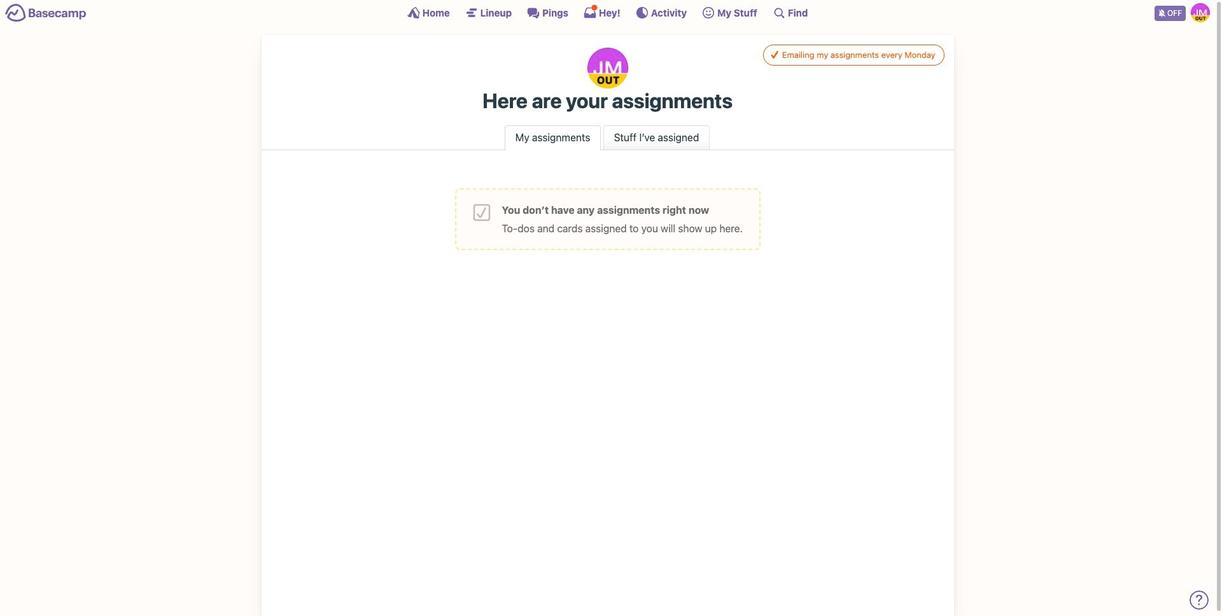 Task type: locate. For each thing, give the bounding box(es) containing it.
jer mill image
[[1191, 3, 1211, 22]]

jer mill image
[[587, 48, 628, 89]]



Task type: describe. For each thing, give the bounding box(es) containing it.
switch accounts image
[[5, 3, 87, 23]]

keyboard shortcut: ⌘ + / image
[[773, 6, 786, 19]]

main element
[[0, 0, 1216, 25]]



Task type: vqa. For each thing, say whether or not it's contained in the screenshot.
Cheryl Walters image
no



